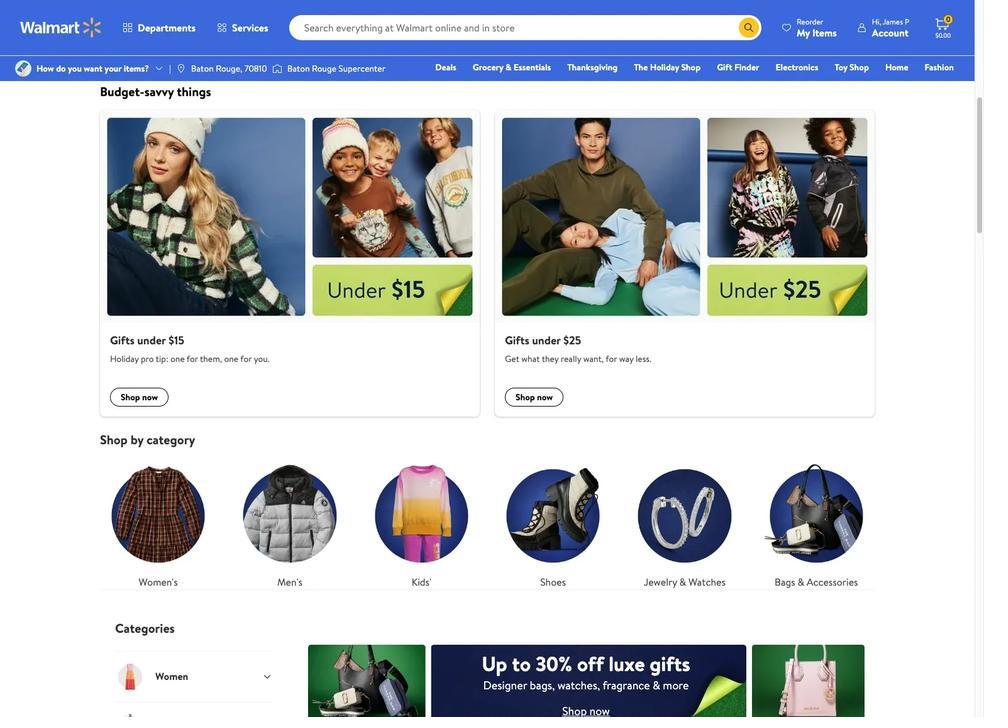 Task type: locate. For each thing, give the bounding box(es) containing it.
& right "jewelry"
[[680, 575, 686, 589]]

fashion registry
[[809, 61, 954, 91]]

p
[[905, 16, 909, 27]]

budget-
[[100, 83, 144, 100]]

$15
[[169, 333, 184, 348]]

1 list from the top
[[92, 110, 882, 417]]

bags & accessories
[[775, 575, 858, 589]]

shoes link
[[495, 458, 612, 590]]

gifts up get
[[505, 333, 530, 348]]

for left the you.
[[240, 353, 252, 366]]

1 horizontal spatial shop now
[[516, 391, 553, 404]]

1 horizontal spatial now
[[537, 391, 553, 404]]

0 horizontal spatial now
[[142, 391, 158, 404]]

& right the bags
[[798, 575, 805, 589]]

now inside 'gifts under $25' list item
[[537, 391, 553, 404]]

1 vertical spatial list
[[92, 448, 882, 590]]

0 horizontal spatial under
[[137, 333, 166, 348]]

3 for from the left
[[606, 353, 617, 366]]

shop right toy
[[850, 61, 869, 74]]

1 gifts from the left
[[110, 333, 135, 348]]

fashion
[[925, 61, 954, 74]]

gift finder link
[[711, 60, 765, 74]]

 image
[[176, 64, 186, 74]]

&
[[506, 61, 512, 74], [680, 575, 686, 589], [798, 575, 805, 589], [653, 678, 660, 694]]

1 horizontal spatial gifts
[[505, 333, 530, 348]]

list for budget-savvy things
[[92, 110, 882, 417]]

want
[[84, 62, 103, 75]]

2 now from the left
[[537, 391, 553, 404]]

list for shop by category
[[92, 448, 882, 590]]

pro
[[141, 353, 154, 366]]

0 horizontal spatial baton
[[191, 62, 214, 75]]

walmart+ link
[[911, 78, 960, 92]]

gift
[[717, 61, 733, 74]]

0 horizontal spatial shop now
[[121, 391, 158, 404]]

gifts inside gifts under $15 holiday pro tip: one for them, one for you.
[[110, 333, 135, 348]]

for left 'them,'
[[187, 353, 198, 366]]

list
[[92, 110, 882, 417], [92, 448, 882, 590]]

1 horizontal spatial under
[[532, 333, 561, 348]]

shop inside the toy shop link
[[850, 61, 869, 74]]

really
[[561, 353, 581, 366]]

walmart image
[[20, 18, 102, 38]]

0 horizontal spatial  image
[[15, 60, 31, 77]]

under up pro
[[137, 333, 166, 348]]

jewelry & watches link
[[627, 458, 743, 590]]

how do you want your items?
[[36, 62, 149, 75]]

shop now inside gifts under $15 list item
[[121, 391, 158, 404]]

one right 'them,'
[[224, 353, 239, 366]]

1 vertical spatial holiday
[[110, 353, 139, 366]]

gifts inside 'gifts under $25 get what they really want, for way less.'
[[505, 333, 530, 348]]

& for grocery
[[506, 61, 512, 74]]

$0.00
[[936, 31, 951, 40]]

thanksgiving
[[568, 61, 618, 74]]

holiday right the
[[650, 61, 679, 74]]

shop now inside 'gifts under $25' list item
[[516, 391, 553, 404]]

up
[[482, 650, 507, 678]]

deals link
[[430, 60, 462, 74]]

1 now from the left
[[142, 391, 158, 404]]

women
[[155, 670, 188, 684]]

grocery & essentials link
[[467, 60, 557, 74]]

 image for baton
[[272, 62, 282, 75]]

holiday inside gifts under $15 holiday pro tip: one for them, one for you.
[[110, 353, 139, 366]]

by
[[131, 432, 144, 449]]

shop
[[681, 61, 701, 74], [850, 61, 869, 74], [121, 391, 140, 404], [516, 391, 535, 404], [100, 432, 128, 449]]

gifts under $15 holiday pro tip: one for them, one for you.
[[110, 333, 270, 366]]

essentials
[[514, 61, 551, 74]]

under for $15
[[137, 333, 166, 348]]

walmart+
[[917, 79, 954, 91]]

now down pro
[[142, 391, 158, 404]]

1 one from the left
[[170, 353, 185, 366]]

2 list from the top
[[92, 448, 882, 590]]

up to 30% off luxe gifts designer bags, watches, fragrance & more
[[482, 650, 690, 694]]

less.
[[636, 353, 651, 366]]

under up they
[[532, 333, 561, 348]]

1 horizontal spatial one
[[224, 353, 239, 366]]

now inside gifts under $15 list item
[[142, 391, 158, 404]]

1 under from the left
[[137, 333, 166, 348]]

2 under from the left
[[532, 333, 561, 348]]

& right grocery
[[506, 61, 512, 74]]

you.
[[254, 353, 270, 366]]

0 horizontal spatial holiday
[[110, 353, 139, 366]]

1 for from the left
[[187, 353, 198, 366]]

now for $25
[[537, 391, 553, 404]]

 image right 70810
[[272, 62, 282, 75]]

now down they
[[537, 391, 553, 404]]

under
[[137, 333, 166, 348], [532, 333, 561, 348]]

shop now down pro
[[121, 391, 158, 404]]

& inside the "up to 30% off luxe gifts designer bags, watches, fragrance & more"
[[653, 678, 660, 694]]

0 horizontal spatial one
[[170, 353, 185, 366]]

2 baton from the left
[[287, 62, 310, 75]]

bags
[[775, 575, 795, 589]]

baton
[[191, 62, 214, 75], [287, 62, 310, 75]]

list containing women's
[[92, 448, 882, 590]]

1 baton from the left
[[191, 62, 214, 75]]

 image
[[15, 60, 31, 77], [272, 62, 282, 75]]

under for $25
[[532, 333, 561, 348]]

1 shop now from the left
[[121, 391, 158, 404]]

shop left gift
[[681, 61, 701, 74]]

baton up things on the left top
[[191, 62, 214, 75]]

0 horizontal spatial gifts
[[110, 333, 135, 348]]

2 horizontal spatial for
[[606, 353, 617, 366]]

& for bags
[[798, 575, 805, 589]]

shop now
[[121, 391, 158, 404], [516, 391, 553, 404]]

now for $15
[[142, 391, 158, 404]]

0 horizontal spatial for
[[187, 353, 198, 366]]

departments
[[138, 21, 196, 35]]

one
[[170, 353, 185, 366], [224, 353, 239, 366]]

one right tip:
[[170, 353, 185, 366]]

baton left rouge
[[287, 62, 310, 75]]

one
[[858, 79, 877, 91]]

one debit link
[[852, 78, 906, 92]]

gifts left $15
[[110, 333, 135, 348]]

under inside 'gifts under $25 get what they really want, for way less.'
[[532, 333, 561, 348]]

fragrance
[[603, 678, 650, 694]]

get
[[505, 353, 519, 366]]

for
[[187, 353, 198, 366], [240, 353, 252, 366], [606, 353, 617, 366]]

2 shop now from the left
[[516, 391, 553, 404]]

1 horizontal spatial  image
[[272, 62, 282, 75]]

for left way
[[606, 353, 617, 366]]

categories
[[115, 620, 175, 637]]

holiday left pro
[[110, 353, 139, 366]]

hi, james p account
[[872, 16, 909, 39]]

thanksgiving link
[[562, 60, 623, 74]]

70810
[[245, 62, 267, 75]]

list containing gifts under $15
[[92, 110, 882, 417]]

to
[[512, 650, 531, 678]]

account
[[872, 25, 909, 39]]

toy shop
[[835, 61, 869, 74]]

1 horizontal spatial for
[[240, 353, 252, 366]]

gifts
[[650, 650, 690, 678]]

savvy
[[144, 83, 174, 100]]

2 gifts from the left
[[505, 333, 530, 348]]

bags,
[[530, 678, 555, 694]]

rouge,
[[216, 62, 242, 75]]

gifts under $25 list item
[[487, 110, 882, 417]]

1 horizontal spatial holiday
[[650, 61, 679, 74]]

category
[[147, 432, 195, 449]]

women's link
[[100, 458, 217, 590]]

1 horizontal spatial baton
[[287, 62, 310, 75]]

 image left how
[[15, 60, 31, 77]]

gifts
[[110, 333, 135, 348], [505, 333, 530, 348]]

0 vertical spatial list
[[92, 110, 882, 417]]

shop down "what"
[[516, 391, 535, 404]]

baton for baton rouge, 70810
[[191, 62, 214, 75]]

gifts for gifts under $15
[[110, 333, 135, 348]]

men's
[[277, 575, 303, 589]]

men's link
[[232, 458, 348, 590]]

holiday
[[650, 61, 679, 74], [110, 353, 139, 366]]

search icon image
[[744, 23, 754, 33]]

gifts for gifts under $25
[[505, 333, 530, 348]]

Walmart Site-Wide search field
[[289, 15, 762, 40]]

under inside gifts under $15 holiday pro tip: one for them, one for you.
[[137, 333, 166, 348]]

deals
[[435, 61, 457, 74]]

& left "more"
[[653, 678, 660, 694]]

shop now down "what"
[[516, 391, 553, 404]]

shop up 'by'
[[121, 391, 140, 404]]



Task type: describe. For each thing, give the bounding box(es) containing it.
|
[[169, 62, 171, 75]]

watches,
[[558, 678, 600, 694]]

jewelry
[[644, 575, 677, 589]]

kids'
[[412, 575, 432, 589]]

Search search field
[[289, 15, 762, 40]]

shop left 'by'
[[100, 432, 128, 449]]

supercenter
[[339, 62, 386, 75]]

registry
[[809, 79, 841, 91]]

they
[[542, 353, 559, 366]]

home
[[886, 61, 909, 74]]

tip:
[[156, 353, 168, 366]]

home link
[[880, 60, 914, 74]]

shop inside the holiday shop link
[[681, 61, 701, 74]]

one debit
[[858, 79, 900, 91]]

items
[[813, 25, 837, 39]]

services
[[232, 21, 268, 35]]

0 vertical spatial holiday
[[650, 61, 679, 74]]

shop by category
[[100, 432, 195, 449]]

electronics
[[776, 61, 819, 74]]

rouge
[[312, 62, 336, 75]]

women's
[[139, 575, 178, 589]]

for inside 'gifts under $25 get what they really want, for way less.'
[[606, 353, 617, 366]]

shop inside 'gifts under $25' list item
[[516, 391, 535, 404]]

reorder
[[797, 16, 824, 27]]

watches
[[689, 575, 726, 589]]

womens plus image
[[115, 713, 145, 718]]

budget-savvy things
[[100, 83, 211, 100]]

your
[[105, 62, 122, 75]]

baton for baton rouge supercenter
[[287, 62, 310, 75]]

baton rouge, 70810
[[191, 62, 267, 75]]

shop now for $25
[[516, 391, 553, 404]]

the holiday shop
[[634, 61, 701, 74]]

0 $0.00
[[936, 14, 951, 40]]

luxe image
[[308, 631, 865, 718]]

2 one from the left
[[224, 353, 239, 366]]

baton rouge supercenter
[[287, 62, 386, 75]]

grocery
[[473, 61, 504, 74]]

0
[[946, 14, 951, 25]]

designer
[[483, 678, 527, 694]]

30%
[[536, 650, 572, 678]]

the
[[634, 61, 648, 74]]

james
[[883, 16, 903, 27]]

& for jewelry
[[680, 575, 686, 589]]

shop now for $15
[[121, 391, 158, 404]]

departments button
[[112, 13, 206, 43]]

how
[[36, 62, 54, 75]]

services button
[[206, 13, 279, 43]]

gift finder
[[717, 61, 760, 74]]

you
[[68, 62, 82, 75]]

what
[[522, 353, 540, 366]]

$25
[[564, 333, 581, 348]]

my
[[797, 25, 810, 39]]

debit
[[879, 79, 900, 91]]

shoes
[[540, 575, 566, 589]]

fashion link
[[919, 60, 960, 74]]

do
[[56, 62, 66, 75]]

items?
[[124, 62, 149, 75]]

gifts under $15 list item
[[92, 110, 487, 417]]

gifts under $25 get what they really want, for way less.
[[505, 333, 651, 366]]

hi,
[[872, 16, 881, 27]]

registry link
[[804, 78, 847, 92]]

toy shop link
[[829, 60, 875, 74]]

bags & accessories link
[[758, 458, 875, 590]]

way
[[619, 353, 634, 366]]

reorder my items
[[797, 16, 837, 39]]

kids' link
[[363, 458, 480, 590]]

women button
[[115, 651, 272, 702]]

shop inside gifts under $15 list item
[[121, 391, 140, 404]]

jewelry & watches
[[644, 575, 726, 589]]

grocery & essentials
[[473, 61, 551, 74]]

 image for how
[[15, 60, 31, 77]]

luxe
[[609, 650, 645, 678]]

the holiday shop link
[[629, 60, 706, 74]]

toy
[[835, 61, 848, 74]]

2 for from the left
[[240, 353, 252, 366]]

more
[[663, 678, 689, 694]]



Task type: vqa. For each thing, say whether or not it's contained in the screenshot.
Continue
no



